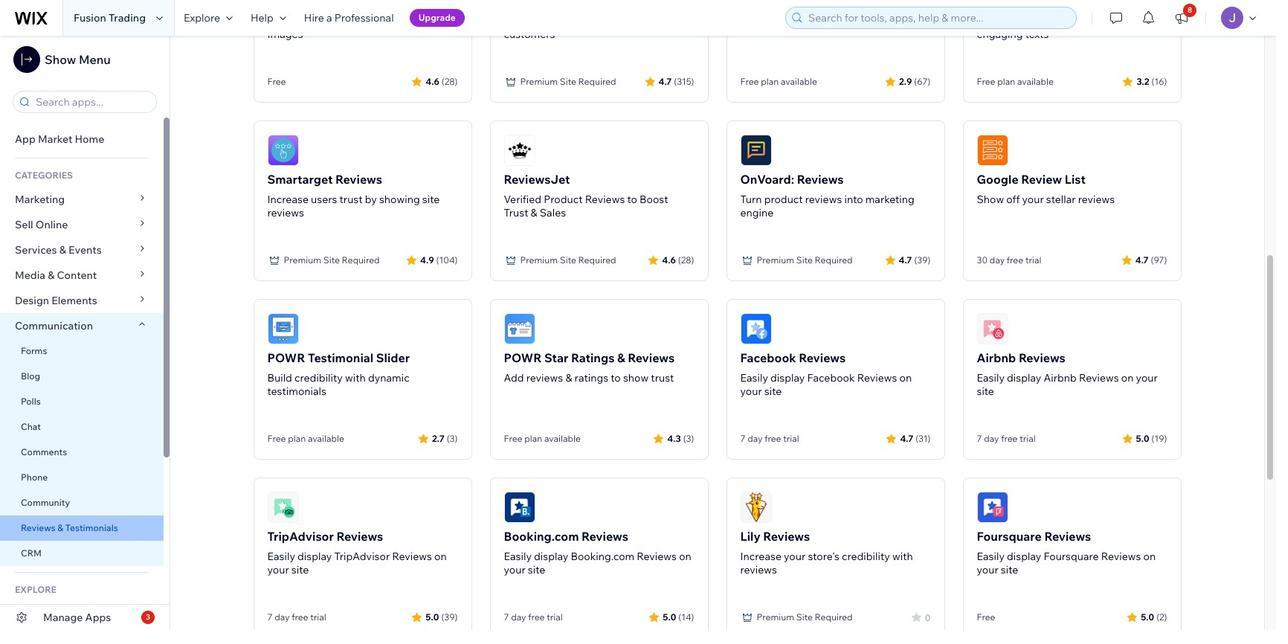Task type: describe. For each thing, give the bounding box(es) containing it.
sell online link
[[0, 212, 164, 237]]

free for facebook
[[765, 433, 781, 444]]

online
[[36, 218, 68, 231]]

& inside reviewsjet verified product reviews to boost trust & sales
[[531, 206, 538, 219]]

premium site required down more google reviews from verified customers on the top of page
[[520, 76, 616, 87]]

powr testimonial slider build credibility with dynamic testimonials
[[267, 350, 410, 398]]

4.7 (315)
[[659, 75, 694, 87]]

free right 0
[[977, 611, 996, 623]]

4.7 (39)
[[899, 254, 931, 265]]

fusion trading
[[74, 11, 146, 25]]

build inside powr testimonial slider build credibility with dynamic testimonials
[[267, 371, 292, 385]]

smartarget
[[267, 172, 333, 187]]

your for facebook reviews
[[740, 385, 762, 398]]

airbnb reviews logo image
[[977, 313, 1008, 344]]

airbnb reviews easily display airbnb reviews on your site
[[977, 350, 1158, 398]]

day for google review list
[[990, 254, 1005, 266]]

content
[[57, 269, 97, 282]]

display for booking.com
[[534, 550, 569, 563]]

engine
[[740, 206, 774, 219]]

7 day free trial for tripadvisor
[[267, 611, 326, 623]]

onvoard: reviews turn product reviews into marketing engine
[[740, 172, 915, 219]]

help
[[251, 11, 274, 25]]

free for google
[[1007, 254, 1024, 266]]

your for airbnb reviews
[[1136, 371, 1158, 385]]

free for 4.3 (3)
[[504, 433, 523, 444]]

product
[[764, 193, 803, 206]]

slider
[[376, 350, 410, 365]]

5.0 for booking.com reviews
[[663, 611, 676, 622]]

manage
[[43, 611, 83, 624]]

your for booking.com reviews
[[504, 563, 526, 576]]

on for tripadvisor reviews
[[434, 550, 447, 563]]

easily for airbnb reviews
[[977, 371, 1005, 385]]

4.3
[[667, 433, 681, 444]]

plan for 3.2
[[998, 76, 1016, 87]]

premium site required for lily reviews
[[757, 611, 853, 623]]

community
[[21, 497, 70, 508]]

4.7 (31)
[[900, 433, 931, 444]]

elements
[[51, 294, 97, 307]]

0 vertical spatial airbnb
[[977, 350, 1016, 365]]

easily for facebook reviews
[[740, 371, 768, 385]]

customers
[[504, 28, 555, 41]]

manage apps
[[43, 611, 111, 624]]

0 horizontal spatial (28)
[[442, 75, 458, 87]]

plan for 4.3
[[525, 433, 542, 444]]

engaging
[[977, 28, 1023, 41]]

sidebar element
[[0, 36, 170, 630]]

premium for lily reviews
[[757, 611, 794, 623]]

1 horizontal spatial tripadvisor
[[334, 550, 390, 563]]

ratings
[[575, 371, 609, 385]]

showing
[[379, 193, 420, 206]]

trust inside build trust & boost sales with rating & images
[[295, 14, 319, 28]]

foursquare reviews logo image
[[977, 492, 1008, 523]]

services & events
[[15, 243, 102, 257]]

0
[[925, 612, 931, 623]]

blog link
[[0, 364, 164, 389]]

available for 3.2 (16)
[[1018, 76, 1054, 87]]

reviewsjet
[[504, 172, 570, 187]]

testimonials
[[65, 522, 118, 533]]

easily for tripadvisor reviews
[[267, 550, 295, 563]]

apps
[[85, 611, 111, 624]]

google inside the google review list show off your stellar reviews
[[977, 172, 1019, 187]]

7 for booking.com reviews
[[504, 611, 509, 623]]

show inside the google review list show off your stellar reviews
[[977, 193, 1004, 206]]

4.9
[[420, 254, 434, 265]]

explore
[[184, 11, 220, 25]]

powr star ratings & reviews add reviews & ratings  to show trust
[[504, 350, 675, 385]]

trading
[[109, 11, 146, 25]]

4.7 for onvoard: reviews
[[899, 254, 912, 265]]

menu
[[79, 52, 111, 67]]

plan for 2.7
[[288, 433, 306, 444]]

categories
[[15, 170, 73, 181]]

site for booking.com reviews
[[528, 563, 545, 576]]

app market home link
[[0, 126, 164, 152]]

google review list logo image
[[977, 135, 1008, 166]]

4.7 for facebook reviews
[[900, 433, 914, 444]]

5.0 for airbnb reviews
[[1136, 433, 1150, 444]]

on for booking.com reviews
[[679, 550, 692, 563]]

tripadvisor reviews easily display tripadvisor reviews on your site
[[267, 529, 447, 576]]

site for reviewsjet
[[560, 254, 576, 266]]

site for airbnb reviews
[[977, 385, 994, 398]]

boost inside reviewsjet verified product reviews to boost trust & sales
[[640, 193, 668, 206]]

reviews inside smartarget reviews increase users trust by showing site reviews
[[335, 172, 382, 187]]

trust inside the powr star ratings & reviews add reviews & ratings  to show trust
[[651, 371, 674, 385]]

services
[[15, 243, 57, 257]]

forms
[[21, 345, 47, 356]]

credibility inside lily reviews increase your store's credibility with reviews
[[842, 550, 890, 563]]

3
[[146, 612, 150, 622]]

increase for lily
[[740, 550, 782, 563]]

30 day free trial
[[977, 254, 1042, 266]]

increase for smartarget
[[267, 193, 309, 206]]

free for booking.com
[[528, 611, 545, 623]]

(16)
[[1152, 75, 1167, 87]]

free for 2.9 (67)
[[740, 76, 759, 87]]

trial for airbnb
[[1020, 433, 1036, 444]]

sales inside build trust & boost sales with rating & images
[[362, 14, 388, 28]]

0 horizontal spatial 4.6 (28)
[[426, 75, 458, 87]]

day for tripadvisor reviews
[[275, 611, 290, 623]]

easily for booking.com reviews
[[504, 550, 532, 563]]

30
[[977, 254, 988, 266]]

product
[[544, 193, 583, 206]]

day for facebook reviews
[[748, 433, 763, 444]]

(2)
[[1157, 611, 1167, 622]]

available for 2.7 (3)
[[308, 433, 344, 444]]

services & events link
[[0, 237, 164, 263]]

Search for tools, apps, help & more... field
[[804, 7, 1072, 28]]

polls
[[21, 396, 41, 407]]

3.2 (16)
[[1137, 75, 1167, 87]]

more
[[504, 14, 529, 28]]

on for foursquare reviews
[[1144, 550, 1156, 563]]

site for smartarget reviews
[[323, 254, 340, 266]]

site for lily reviews
[[796, 611, 813, 623]]

(19)
[[1152, 433, 1167, 444]]

design elements
[[15, 294, 97, 307]]

powr for powr star ratings & reviews
[[504, 350, 542, 365]]

help button
[[242, 0, 295, 36]]

with inside lily reviews increase your store's credibility with reviews
[[893, 550, 913, 563]]

2.9 (67)
[[899, 75, 931, 87]]

free for 3.2 (16)
[[977, 76, 996, 87]]

free plan available for 2.7 (3)
[[267, 433, 344, 444]]

reviews inside smartarget reviews increase users trust by showing site reviews
[[267, 206, 304, 219]]

free down images
[[267, 76, 286, 87]]

4.9 (104)
[[420, 254, 458, 265]]

5.0 (2)
[[1141, 611, 1167, 622]]

home
[[75, 132, 104, 146]]

upgrade button
[[410, 9, 465, 27]]

media
[[15, 269, 45, 282]]

(31)
[[916, 433, 931, 444]]

display for airbnb
[[1007, 371, 1042, 385]]

premium site required for onvoard: reviews
[[757, 254, 853, 266]]

professional
[[335, 11, 394, 25]]

market
[[38, 132, 72, 146]]

7 day free trial for airbnb
[[977, 433, 1036, 444]]

sales inside reviewsjet verified product reviews to boost trust & sales
[[540, 206, 566, 219]]

show
[[623, 371, 649, 385]]

free for airbnb
[[1001, 433, 1018, 444]]

(315)
[[674, 75, 694, 87]]

7 for facebook reviews
[[740, 433, 746, 444]]

users
[[311, 193, 337, 206]]

credibility inside powr testimonial slider build credibility with dynamic testimonials
[[295, 371, 343, 385]]

powr for powr testimonial slider
[[267, 350, 305, 365]]

site inside smartarget reviews increase users trust by showing site reviews
[[422, 193, 440, 206]]

lily reviews logo image
[[740, 492, 772, 523]]

1 vertical spatial airbnb
[[1044, 371, 1077, 385]]

4.7 left (315)
[[659, 75, 672, 87]]

verified
[[634, 14, 671, 28]]

trial for booking.com
[[547, 611, 563, 623]]

1 vertical spatial 4.6
[[662, 254, 676, 265]]

off
[[1007, 193, 1020, 206]]

chat link
[[0, 414, 164, 440]]

5.0 (14)
[[663, 611, 694, 622]]

free plan available for 2.9 (67)
[[740, 76, 817, 87]]

Search apps... field
[[31, 91, 152, 112]]

required for lily reviews
[[815, 611, 853, 623]]

comments link
[[0, 440, 164, 465]]

sell online
[[15, 218, 68, 231]]

build trust & boost sales with rating & images
[[267, 14, 454, 41]]

free plan available for 4.3 (3)
[[504, 433, 581, 444]]

your for tripadvisor reviews
[[267, 563, 289, 576]]

7 day free trial for facebook
[[740, 433, 799, 444]]

(104)
[[436, 254, 458, 265]]

day for airbnb reviews
[[984, 433, 999, 444]]

from
[[609, 14, 632, 28]]

(97)
[[1151, 254, 1167, 265]]

app
[[15, 132, 36, 146]]

site for facebook reviews
[[764, 385, 782, 398]]

polls link
[[0, 389, 164, 414]]

show menu
[[45, 52, 111, 67]]

5.0 for foursquare reviews
[[1141, 611, 1155, 622]]

into
[[845, 193, 863, 206]]

premium site required for reviewsjet
[[520, 254, 616, 266]]

your for foursquare reviews
[[977, 563, 999, 576]]

site for onvoard: reviews
[[796, 254, 813, 266]]

available for 2.9 (67)
[[781, 76, 817, 87]]



Task type: vqa. For each thing, say whether or not it's contained in the screenshot.
the View App associated with Attract
no



Task type: locate. For each thing, give the bounding box(es) containing it.
free plan available down testimonials
[[267, 433, 344, 444]]

display for foursquare
[[1007, 550, 1042, 563]]

required down by
[[342, 254, 380, 266]]

professionally
[[977, 14, 1045, 28]]

trust down reviewsjet
[[504, 206, 528, 219]]

2 horizontal spatial with
[[893, 550, 913, 563]]

trial for facebook
[[783, 433, 799, 444]]

reviews inside reviewsjet verified product reviews to boost trust & sales
[[585, 193, 625, 206]]

boost inside build trust & boost sales with rating & images
[[331, 14, 359, 28]]

lily
[[740, 529, 761, 544]]

a
[[327, 11, 332, 25]]

ratings
[[571, 350, 615, 365]]

easily down foursquare reviews logo
[[977, 550, 1005, 563]]

your down booking.com reviews logo
[[504, 563, 526, 576]]

your right off
[[1022, 193, 1044, 206]]

7 day free trial
[[740, 433, 799, 444], [977, 433, 1036, 444], [267, 611, 326, 623], [504, 611, 563, 623]]

star
[[545, 350, 569, 365]]

0 vertical spatial (28)
[[442, 75, 458, 87]]

your down foursquare reviews logo
[[977, 563, 999, 576]]

plan down engaging
[[998, 76, 1016, 87]]

8 button
[[1166, 0, 1198, 36]]

reviews & testimonials
[[21, 522, 118, 533]]

free plan available down add
[[504, 433, 581, 444]]

show
[[45, 52, 76, 67], [977, 193, 1004, 206]]

0 horizontal spatial 4.6
[[426, 75, 439, 87]]

build left hire
[[267, 14, 292, 28]]

1 vertical spatial boost
[[640, 193, 668, 206]]

easily inside tripadvisor reviews easily display tripadvisor reviews on your site
[[267, 550, 295, 563]]

day for booking.com reviews
[[511, 611, 526, 623]]

lily reviews increase your store's credibility with reviews
[[740, 529, 913, 576]]

1 horizontal spatial (28)
[[678, 254, 694, 265]]

required down more google reviews from verified customers on the top of page
[[578, 76, 616, 87]]

trust left by
[[340, 193, 363, 206]]

reviews left from at left
[[570, 14, 607, 28]]

1 vertical spatial to
[[611, 371, 621, 385]]

site down store's
[[796, 611, 813, 623]]

1 horizontal spatial foursquare
[[1044, 550, 1099, 563]]

on for facebook reviews
[[900, 371, 912, 385]]

onvoard: reviews logo image
[[740, 135, 772, 166]]

1 horizontal spatial (3)
[[683, 433, 694, 444]]

plan for 2.9
[[761, 76, 779, 87]]

powr up add
[[504, 350, 542, 365]]

powr
[[267, 350, 305, 365], [504, 350, 542, 365]]

4.6
[[426, 75, 439, 87], [662, 254, 676, 265]]

4.7 left (31)
[[900, 433, 914, 444]]

display inside tripadvisor reviews easily display tripadvisor reviews on your site
[[298, 550, 332, 563]]

easily down airbnb reviews logo
[[977, 371, 1005, 385]]

facebook
[[740, 350, 796, 365], [807, 371, 855, 385]]

1 horizontal spatial 4.6 (28)
[[662, 254, 694, 265]]

google
[[532, 14, 567, 28], [977, 172, 1019, 187]]

reviews inside onvoard: reviews turn product reviews into marketing engine
[[805, 193, 842, 206]]

0 horizontal spatial show
[[45, 52, 76, 67]]

your
[[1022, 193, 1044, 206], [1136, 371, 1158, 385], [740, 385, 762, 398], [784, 550, 806, 563], [267, 563, 289, 576], [504, 563, 526, 576], [977, 563, 999, 576]]

(28)
[[442, 75, 458, 87], [678, 254, 694, 265]]

on for airbnb reviews
[[1122, 371, 1134, 385]]

easily inside the foursquare reviews easily display foursquare reviews on your site
[[977, 550, 1005, 563]]

1 horizontal spatial trust
[[651, 371, 674, 385]]

1 vertical spatial show
[[977, 193, 1004, 206]]

0 horizontal spatial tripadvisor
[[267, 529, 334, 544]]

professionally designed, short, engaging texts
[[977, 14, 1125, 41]]

your left store's
[[784, 550, 806, 563]]

premium site required down store's
[[757, 611, 853, 623]]

reviews inside 'link'
[[21, 522, 55, 533]]

site down 'users'
[[323, 254, 340, 266]]

7 for airbnb reviews
[[977, 433, 982, 444]]

reviews inside lily reviews increase your store's credibility with reviews
[[740, 563, 777, 576]]

show left the menu on the top left of page
[[45, 52, 76, 67]]

available for 4.3 (3)
[[544, 433, 581, 444]]

5.0
[[1136, 433, 1150, 444], [426, 611, 439, 622], [663, 611, 676, 622], [1141, 611, 1155, 622]]

design elements link
[[0, 288, 164, 313]]

fusion
[[74, 11, 106, 25]]

reviews left into on the top right
[[805, 193, 842, 206]]

0 horizontal spatial with
[[345, 371, 366, 385]]

on inside facebook reviews easily display facebook reviews on your site
[[900, 371, 912, 385]]

easily inside the "booking.com reviews easily display booking.com reviews on your site"
[[504, 550, 532, 563]]

1 horizontal spatial trust
[[504, 206, 528, 219]]

your inside the google review list show off your stellar reviews
[[1022, 193, 1044, 206]]

3.2
[[1137, 75, 1150, 87]]

0 horizontal spatial boost
[[331, 14, 359, 28]]

site inside the "booking.com reviews easily display booking.com reviews on your site"
[[528, 563, 545, 576]]

easily inside facebook reviews easily display facebook reviews on your site
[[740, 371, 768, 385]]

1 build from the top
[[267, 14, 292, 28]]

community link
[[0, 490, 164, 515]]

site down airbnb reviews logo
[[977, 385, 994, 398]]

airbnb
[[977, 350, 1016, 365], [1044, 371, 1077, 385]]

your down facebook reviews logo
[[740, 385, 762, 398]]

0 vertical spatial sales
[[362, 14, 388, 28]]

required down store's
[[815, 611, 853, 623]]

reviews inside more google reviews from verified customers
[[570, 14, 607, 28]]

0 horizontal spatial (39)
[[441, 611, 458, 622]]

foursquare reviews easily display foursquare reviews on your site
[[977, 529, 1156, 576]]

(39)
[[914, 254, 931, 265], [441, 611, 458, 622]]

required for smartarget reviews
[[342, 254, 380, 266]]

blog
[[21, 370, 40, 382]]

trial for google
[[1026, 254, 1042, 266]]

1 (3) from the left
[[447, 433, 458, 444]]

site down foursquare reviews logo
[[1001, 563, 1018, 576]]

(3) for powr star ratings & reviews
[[683, 433, 694, 444]]

0 vertical spatial google
[[532, 14, 567, 28]]

comments
[[21, 446, 67, 457]]

to inside reviewsjet verified product reviews to boost trust & sales
[[627, 193, 637, 206]]

4.7
[[659, 75, 672, 87], [899, 254, 912, 265], [1136, 254, 1149, 265], [900, 433, 914, 444]]

site down product
[[560, 254, 576, 266]]

1 powr from the left
[[267, 350, 305, 365]]

on inside the "booking.com reviews easily display booking.com reviews on your site"
[[679, 550, 692, 563]]

premium for reviewsjet
[[520, 254, 558, 266]]

show inside button
[[45, 52, 76, 67]]

premium site required down product
[[520, 254, 616, 266]]

(14)
[[679, 611, 694, 622]]

0 horizontal spatial credibility
[[295, 371, 343, 385]]

0 horizontal spatial airbnb
[[977, 350, 1016, 365]]

premium site required down 'users'
[[284, 254, 380, 266]]

(3) right 4.3
[[683, 433, 694, 444]]

0 horizontal spatial sales
[[362, 14, 388, 28]]

google inside more google reviews from verified customers
[[532, 14, 567, 28]]

0 vertical spatial (39)
[[914, 254, 931, 265]]

required for reviewsjet
[[578, 254, 616, 266]]

2 build from the top
[[267, 371, 292, 385]]

site down 'product'
[[796, 254, 813, 266]]

smartarget reviews logo image
[[267, 135, 299, 166]]

tripadvisor
[[267, 529, 334, 544], [334, 550, 390, 563]]

2 powr from the left
[[504, 350, 542, 365]]

display down airbnb reviews logo
[[1007, 371, 1042, 385]]

1 horizontal spatial increase
[[740, 550, 782, 563]]

reviews inside lily reviews increase your store's credibility with reviews
[[763, 529, 810, 544]]

7
[[740, 433, 746, 444], [977, 433, 982, 444], [267, 611, 273, 623], [504, 611, 509, 623]]

foursquare
[[977, 529, 1042, 544], [1044, 550, 1099, 563]]

turn
[[740, 193, 762, 206]]

google right the more
[[532, 14, 567, 28]]

design
[[15, 294, 49, 307]]

increase inside lily reviews increase your store's credibility with reviews
[[740, 550, 782, 563]]

site down facebook reviews logo
[[764, 385, 782, 398]]

0 horizontal spatial increase
[[267, 193, 309, 206]]

0 horizontal spatial facebook
[[740, 350, 796, 365]]

site
[[422, 193, 440, 206], [764, 385, 782, 398], [977, 385, 994, 398], [291, 563, 309, 576], [528, 563, 545, 576], [1001, 563, 1018, 576]]

1 horizontal spatial boost
[[640, 193, 668, 206]]

reviews
[[570, 14, 607, 28], [805, 193, 842, 206], [1078, 193, 1115, 206], [267, 206, 304, 219], [526, 371, 563, 385], [740, 563, 777, 576]]

1 vertical spatial credibility
[[842, 550, 890, 563]]

1 vertical spatial increase
[[740, 550, 782, 563]]

marketing
[[866, 193, 915, 206]]

0 vertical spatial facebook
[[740, 350, 796, 365]]

media & content
[[15, 269, 97, 282]]

testimonial
[[308, 350, 374, 365]]

display down booking.com reviews logo
[[534, 550, 569, 563]]

easily down tripadvisor reviews logo
[[267, 550, 295, 563]]

reviews inside the powr star ratings & reviews add reviews & ratings  to show trust
[[628, 350, 675, 365]]

your inside the foursquare reviews easily display foursquare reviews on your site
[[977, 563, 999, 576]]

build down powr testimonial slider logo
[[267, 371, 292, 385]]

site down tripadvisor reviews logo
[[291, 563, 309, 576]]

your inside tripadvisor reviews easily display tripadvisor reviews on your site
[[267, 563, 289, 576]]

free for tripadvisor
[[292, 611, 308, 623]]

site for foursquare reviews
[[1001, 563, 1018, 576]]

1 vertical spatial foursquare
[[1044, 550, 1099, 563]]

hire
[[304, 11, 324, 25]]

reviewsjet logo image
[[504, 135, 535, 166]]

1 horizontal spatial powr
[[504, 350, 542, 365]]

free for 2.7 (3)
[[267, 433, 286, 444]]

site for tripadvisor reviews
[[291, 563, 309, 576]]

crm link
[[0, 541, 164, 566]]

(3) right "2.7"
[[447, 433, 458, 444]]

sell
[[15, 218, 33, 231]]

your up the '5.0 (19)'
[[1136, 371, 1158, 385]]

display inside the "booking.com reviews easily display booking.com reviews on your site"
[[534, 550, 569, 563]]

display down foursquare reviews logo
[[1007, 550, 1042, 563]]

increase down smartarget
[[267, 193, 309, 206]]

7 for tripadvisor reviews
[[267, 611, 273, 623]]

site inside airbnb reviews easily display airbnb reviews on your site
[[977, 385, 994, 398]]

free down engaging
[[977, 76, 996, 87]]

site inside the foursquare reviews easily display foursquare reviews on your site
[[1001, 563, 1018, 576]]

2.7 (3)
[[432, 433, 458, 444]]

required
[[578, 76, 616, 87], [342, 254, 380, 266], [578, 254, 616, 266], [815, 254, 853, 266], [815, 611, 853, 623]]

show left off
[[977, 193, 1004, 206]]

credibility right store's
[[842, 550, 890, 563]]

1 horizontal spatial facebook
[[807, 371, 855, 385]]

booking.com reviews logo image
[[504, 492, 535, 523]]

display for facebook
[[771, 371, 805, 385]]

0 vertical spatial build
[[267, 14, 292, 28]]

boost
[[331, 14, 359, 28], [640, 193, 668, 206]]

0 horizontal spatial trust
[[340, 193, 363, 206]]

1 vertical spatial tripadvisor
[[334, 550, 390, 563]]

(39) for onvoard: reviews
[[914, 254, 931, 265]]

1 vertical spatial facebook
[[807, 371, 855, 385]]

1 horizontal spatial 4.6
[[662, 254, 676, 265]]

0 vertical spatial show
[[45, 52, 76, 67]]

sales right the a
[[362, 14, 388, 28]]

0 vertical spatial foursquare
[[977, 529, 1042, 544]]

7 day free trial for booking.com
[[504, 611, 563, 623]]

premium for smartarget reviews
[[284, 254, 321, 266]]

required for onvoard: reviews
[[815, 254, 853, 266]]

available
[[781, 76, 817, 87], [1018, 76, 1054, 87], [308, 433, 344, 444], [544, 433, 581, 444]]

on inside the foursquare reviews easily display foursquare reviews on your site
[[1144, 550, 1156, 563]]

google up off
[[977, 172, 1019, 187]]

powr inside the powr star ratings & reviews add reviews & ratings  to show trust
[[504, 350, 542, 365]]

texts
[[1025, 28, 1049, 41]]

0 horizontal spatial google
[[532, 14, 567, 28]]

credibility down testimonial
[[295, 371, 343, 385]]

free plan available for 3.2 (16)
[[977, 76, 1054, 87]]

display down tripadvisor reviews logo
[[298, 550, 332, 563]]

reviews inside onvoard: reviews turn product reviews into marketing engine
[[797, 172, 844, 187]]

1 horizontal spatial to
[[627, 193, 637, 206]]

0 horizontal spatial to
[[611, 371, 621, 385]]

display down facebook reviews logo
[[771, 371, 805, 385]]

1 vertical spatial google
[[977, 172, 1019, 187]]

1 horizontal spatial (39)
[[914, 254, 931, 265]]

to inside the powr star ratings & reviews add reviews & ratings  to show trust
[[611, 371, 621, 385]]

powr inside powr testimonial slider build credibility with dynamic testimonials
[[267, 350, 305, 365]]

on inside tripadvisor reviews easily display tripadvisor reviews on your site
[[434, 550, 447, 563]]

trial
[[1026, 254, 1042, 266], [783, 433, 799, 444], [1020, 433, 1036, 444], [310, 611, 326, 623], [547, 611, 563, 623]]

0 horizontal spatial foursquare
[[977, 529, 1042, 544]]

plan up booking.com reviews logo
[[525, 433, 542, 444]]

crm
[[21, 547, 42, 559]]

easily for foursquare reviews
[[977, 550, 1005, 563]]

your inside the "booking.com reviews easily display booking.com reviews on your site"
[[504, 563, 526, 576]]

& inside 'link'
[[57, 522, 63, 533]]

1 horizontal spatial airbnb
[[1044, 371, 1077, 385]]

1 vertical spatial sales
[[540, 206, 566, 219]]

0 vertical spatial with
[[390, 14, 411, 28]]

facebook reviews easily display facebook reviews on your site
[[740, 350, 912, 398]]

0 vertical spatial credibility
[[295, 371, 343, 385]]

4.7 for google review list
[[1136, 254, 1149, 265]]

reviews down smartarget
[[267, 206, 304, 219]]

0 vertical spatial trust
[[340, 193, 363, 206]]

0 horizontal spatial powr
[[267, 350, 305, 365]]

1 vertical spatial (28)
[[678, 254, 694, 265]]

plan up onvoard: reviews logo
[[761, 76, 779, 87]]

(39) for tripadvisor reviews
[[441, 611, 458, 622]]

0 horizontal spatial trust
[[295, 14, 319, 28]]

0 vertical spatial tripadvisor
[[267, 529, 334, 544]]

2 (3) from the left
[[683, 433, 694, 444]]

1 horizontal spatial google
[[977, 172, 1019, 187]]

site down more google reviews from verified customers on the top of page
[[560, 76, 576, 87]]

with inside build trust & boost sales with rating & images
[[390, 14, 411, 28]]

your inside facebook reviews easily display facebook reviews on your site
[[740, 385, 762, 398]]

reviews down lily
[[740, 563, 777, 576]]

free right (315)
[[740, 76, 759, 87]]

free down testimonials
[[267, 433, 286, 444]]

1 vertical spatial with
[[345, 371, 366, 385]]

powr testimonial slider logo image
[[267, 313, 299, 344]]

reviews down star
[[526, 371, 563, 385]]

free down add
[[504, 433, 523, 444]]

0 vertical spatial boost
[[331, 14, 359, 28]]

(3) for powr testimonial slider
[[447, 433, 458, 444]]

reviews down list
[[1078, 193, 1115, 206]]

0 vertical spatial to
[[627, 193, 637, 206]]

increase down lily
[[740, 550, 782, 563]]

0 vertical spatial 4.6
[[426, 75, 439, 87]]

trust inside smartarget reviews increase users trust by showing site reviews
[[340, 193, 363, 206]]

2.9
[[899, 75, 912, 87]]

trust
[[295, 14, 319, 28], [504, 206, 528, 219]]

1 vertical spatial booking.com
[[571, 550, 635, 563]]

with for slider
[[345, 371, 366, 385]]

premium site required down 'product'
[[757, 254, 853, 266]]

display inside the foursquare reviews easily display foursquare reviews on your site
[[1007, 550, 1042, 563]]

designed,
[[1047, 14, 1095, 28]]

upgrade
[[419, 12, 456, 23]]

plan down testimonials
[[288, 433, 306, 444]]

google review list show off your stellar reviews
[[977, 172, 1115, 206]]

powr down powr testimonial slider logo
[[267, 350, 305, 365]]

display inside facebook reviews easily display facebook reviews on your site
[[771, 371, 805, 385]]

powr star ratings & reviews logo image
[[504, 313, 535, 344]]

display for tripadvisor
[[298, 550, 332, 563]]

easily down facebook reviews logo
[[740, 371, 768, 385]]

1 vertical spatial trust
[[504, 206, 528, 219]]

free plan available down engaging
[[977, 76, 1054, 87]]

increase inside smartarget reviews increase users trust by showing site reviews
[[267, 193, 309, 206]]

reviews inside the google review list show off your stellar reviews
[[1078, 193, 1115, 206]]

with for &
[[390, 14, 411, 28]]

hire a professional
[[304, 11, 394, 25]]

build
[[267, 14, 292, 28], [267, 371, 292, 385]]

(3)
[[447, 433, 458, 444], [683, 433, 694, 444]]

5.0 (39)
[[426, 611, 458, 622]]

reviews inside the powr star ratings & reviews add reviews & ratings  to show trust
[[526, 371, 563, 385]]

verified
[[504, 193, 542, 206]]

your down tripadvisor reviews logo
[[267, 563, 289, 576]]

on
[[900, 371, 912, 385], [1122, 371, 1134, 385], [434, 550, 447, 563], [679, 550, 692, 563], [1144, 550, 1156, 563]]

trial for tripadvisor
[[310, 611, 326, 623]]

1 horizontal spatial show
[[977, 193, 1004, 206]]

trust right 'show'
[[651, 371, 674, 385]]

to left 'show'
[[611, 371, 621, 385]]

phone link
[[0, 465, 164, 490]]

reviewsjet verified product reviews to boost trust & sales
[[504, 172, 668, 219]]

to right product
[[627, 193, 637, 206]]

facebook reviews logo image
[[740, 313, 772, 344]]

explore
[[15, 584, 56, 595]]

4.7 (97)
[[1136, 254, 1167, 265]]

tripadvisor reviews logo image
[[267, 492, 299, 523]]

1 horizontal spatial with
[[390, 14, 411, 28]]

1 vertical spatial build
[[267, 371, 292, 385]]

your inside airbnb reviews easily display airbnb reviews on your site
[[1136, 371, 1158, 385]]

0 horizontal spatial (3)
[[447, 433, 458, 444]]

site inside facebook reviews easily display facebook reviews on your site
[[764, 385, 782, 398]]

2.7
[[432, 433, 445, 444]]

site down booking.com reviews logo
[[528, 563, 545, 576]]

show menu button
[[13, 46, 111, 73]]

sales down reviewsjet
[[540, 206, 566, 219]]

display inside airbnb reviews easily display airbnb reviews on your site
[[1007, 371, 1042, 385]]

0 vertical spatial 4.6 (28)
[[426, 75, 458, 87]]

your inside lily reviews increase your store's credibility with reviews
[[784, 550, 806, 563]]

4.7 down marketing
[[899, 254, 912, 265]]

with inside powr testimonial slider build credibility with dynamic testimonials
[[345, 371, 366, 385]]

images
[[267, 28, 303, 41]]

required down into on the top right
[[815, 254, 853, 266]]

1 horizontal spatial credibility
[[842, 550, 890, 563]]

on inside airbnb reviews easily display airbnb reviews on your site
[[1122, 371, 1134, 385]]

0 vertical spatial trust
[[295, 14, 319, 28]]

0 vertical spatial booking.com
[[504, 529, 579, 544]]

1 vertical spatial 4.6 (28)
[[662, 254, 694, 265]]

0 vertical spatial increase
[[267, 193, 309, 206]]

1 vertical spatial (39)
[[441, 611, 458, 622]]

2 vertical spatial with
[[893, 550, 913, 563]]

phone
[[21, 472, 48, 483]]

5.0 (19)
[[1136, 433, 1167, 444]]

stellar
[[1046, 193, 1076, 206]]

easily down booking.com reviews logo
[[504, 550, 532, 563]]

communication
[[15, 319, 95, 332]]

free
[[1007, 254, 1024, 266], [765, 433, 781, 444], [1001, 433, 1018, 444], [292, 611, 308, 623], [528, 611, 545, 623]]

site right showing
[[422, 193, 440, 206]]

4.7 left (97)
[[1136, 254, 1149, 265]]

build inside build trust & boost sales with rating & images
[[267, 14, 292, 28]]

easily inside airbnb reviews easily display airbnb reviews on your site
[[977, 371, 1005, 385]]

required down reviewsjet verified product reviews to boost trust & sales
[[578, 254, 616, 266]]

free plan available up onvoard: reviews logo
[[740, 76, 817, 87]]

1 vertical spatial trust
[[651, 371, 674, 385]]

trust inside reviewsjet verified product reviews to boost trust & sales
[[504, 206, 528, 219]]

media & content link
[[0, 263, 164, 288]]

1 horizontal spatial sales
[[540, 206, 566, 219]]

chat
[[21, 421, 41, 432]]

site inside tripadvisor reviews easily display tripadvisor reviews on your site
[[291, 563, 309, 576]]

premium site required for smartarget reviews
[[284, 254, 380, 266]]

5.0 for tripadvisor reviews
[[426, 611, 439, 622]]

trust left the a
[[295, 14, 319, 28]]

premium for onvoard: reviews
[[757, 254, 794, 266]]



